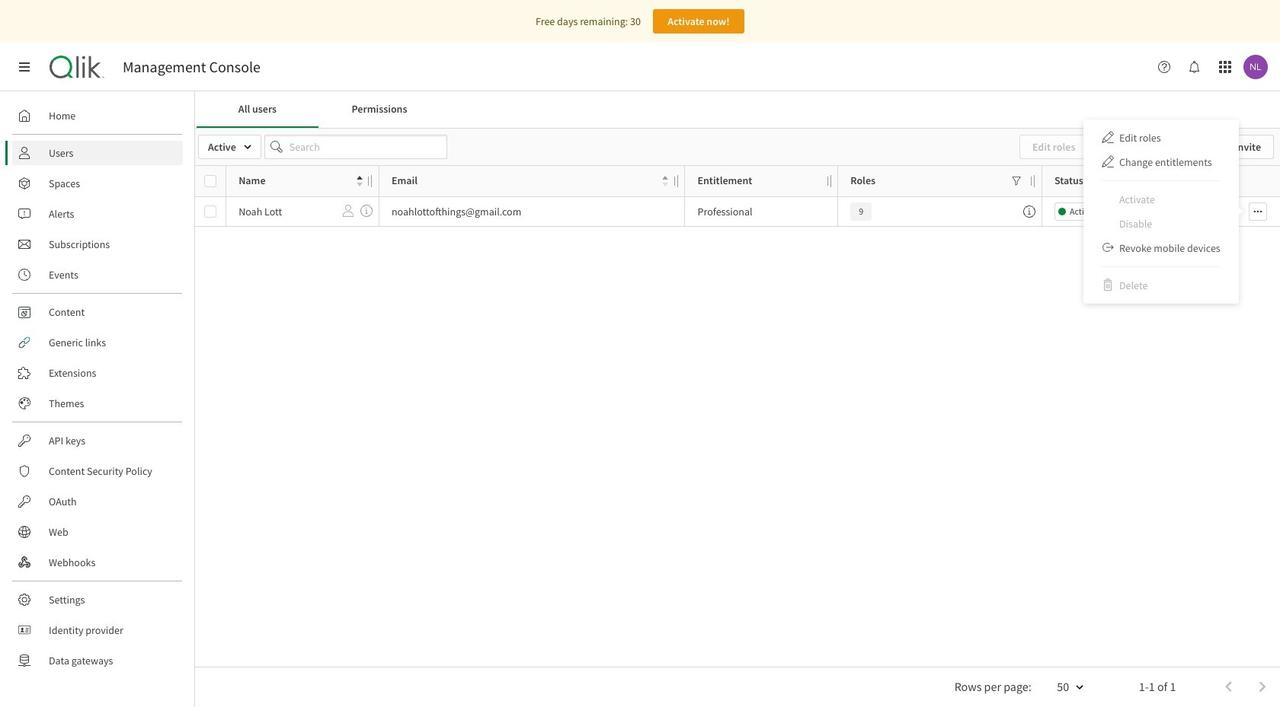 Task type: vqa. For each thing, say whether or not it's contained in the screenshot.
the bottom Move collection image
no



Task type: locate. For each thing, give the bounding box(es) containing it.
Search text field
[[264, 135, 447, 159]]

tab list
[[197, 91, 1279, 128]]

close sidebar menu image
[[18, 61, 30, 73]]

None field
[[198, 135, 261, 159]]

tab panel
[[195, 128, 1280, 708]]



Task type: describe. For each thing, give the bounding box(es) containing it.
noah lott image
[[1244, 55, 1268, 79]]

navigation pane element
[[0, 98, 194, 680]]

management console element
[[123, 58, 261, 76]]



